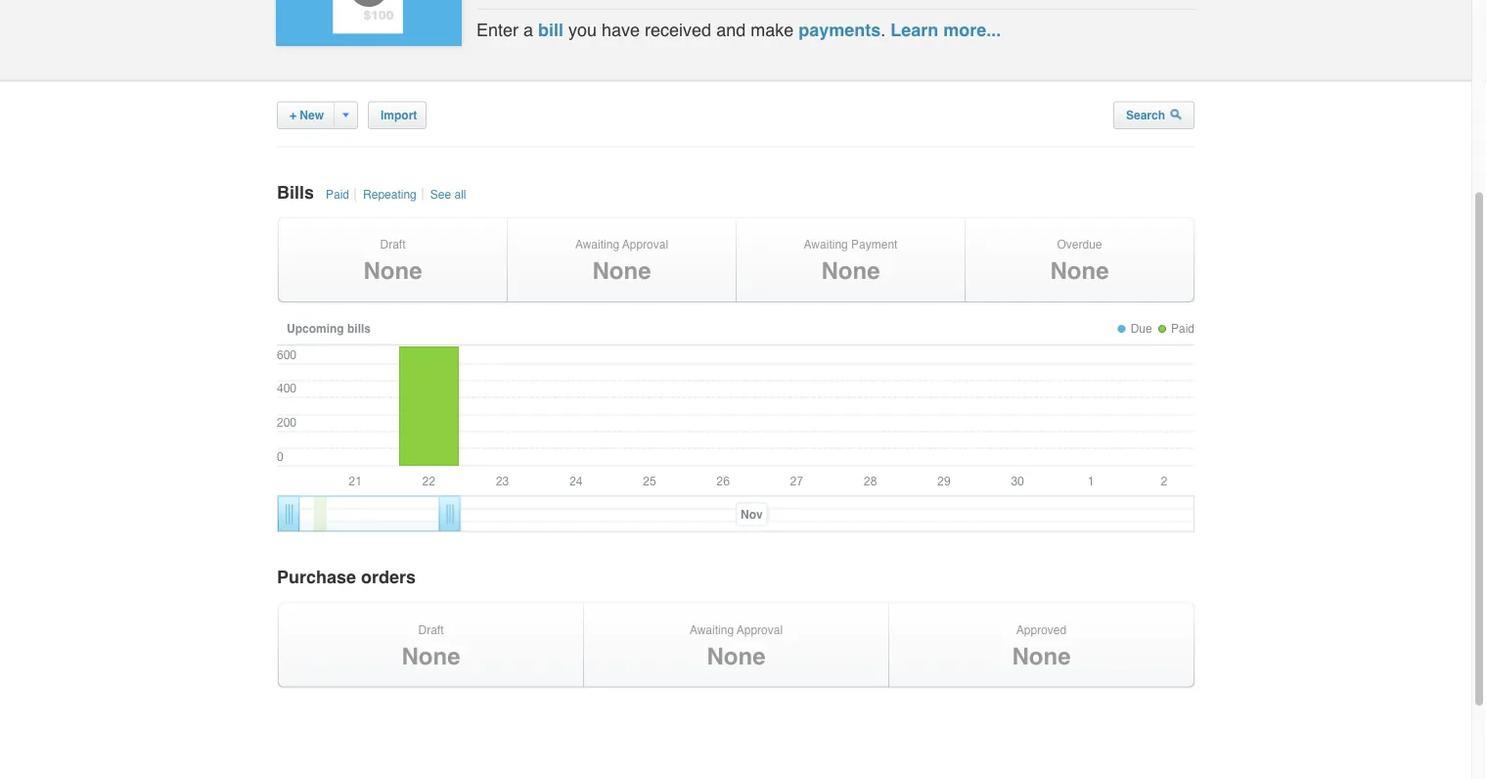 Task type: describe. For each thing, give the bounding box(es) containing it.
payment
[[852, 238, 898, 252]]

awaiting approval none for none
[[690, 624, 783, 670]]

.
[[881, 20, 886, 40]]

1 vertical spatial paid
[[1172, 323, 1195, 336]]

all
[[455, 188, 466, 202]]

enter a bill you have received and make payments . learn more...
[[477, 20, 1002, 40]]

+ new link
[[277, 102, 358, 129]]

bills
[[277, 182, 319, 203]]

upcoming
[[287, 323, 344, 336]]

draft for none
[[418, 624, 444, 637]]

learn more... link
[[891, 20, 1002, 40]]

purchase
[[277, 568, 356, 588]]

orders
[[361, 568, 416, 588]]

approval for none
[[737, 624, 783, 637]]

new
[[300, 109, 324, 122]]

import link
[[368, 102, 427, 129]]

0 vertical spatial paid
[[326, 188, 350, 202]]

draft none for none
[[402, 624, 461, 670]]

draft none for payment
[[364, 238, 422, 285]]

see all
[[430, 188, 466, 202]]

awaiting for none
[[690, 624, 734, 637]]

bill
[[538, 20, 564, 40]]

and
[[717, 20, 746, 40]]

search
[[1127, 109, 1169, 122]]

+ new
[[290, 109, 324, 122]]

see
[[430, 188, 451, 202]]

paid link
[[324, 188, 356, 202]]

awaiting approval none for payment
[[576, 238, 669, 285]]

have
[[602, 20, 640, 40]]

awaiting payment none
[[804, 238, 898, 285]]

a
[[524, 20, 534, 40]]

overdue none
[[1051, 238, 1110, 285]]

import
[[381, 109, 417, 122]]



Task type: vqa. For each thing, say whether or not it's contained in the screenshot.
'1 check (on top) with 2 vouchers'
no



Task type: locate. For each thing, give the bounding box(es) containing it.
0 vertical spatial approval
[[623, 238, 669, 252]]

none inside awaiting payment none
[[822, 258, 881, 285]]

bills
[[348, 323, 371, 336]]

more...
[[944, 20, 1002, 40]]

overdue
[[1058, 238, 1103, 252]]

0 vertical spatial awaiting approval none
[[576, 238, 669, 285]]

awaiting inside awaiting payment none
[[804, 238, 848, 252]]

paid
[[326, 188, 350, 202], [1172, 323, 1195, 336]]

0 horizontal spatial draft
[[380, 238, 406, 252]]

awaiting for payment
[[576, 238, 620, 252]]

1 vertical spatial awaiting approval none
[[690, 624, 783, 670]]

payments
[[799, 20, 881, 40]]

enter
[[477, 20, 519, 40]]

1 vertical spatial draft none
[[402, 624, 461, 670]]

purchase orders
[[277, 568, 416, 588]]

0 horizontal spatial awaiting approval none
[[576, 238, 669, 285]]

received
[[645, 20, 712, 40]]

0 vertical spatial draft none
[[364, 238, 422, 285]]

awaiting approval none
[[576, 238, 669, 285], [690, 624, 783, 670]]

paid right due
[[1172, 323, 1195, 336]]

draft none down the repeating link
[[364, 238, 422, 285]]

repeating
[[363, 188, 417, 202]]

approved none
[[1013, 624, 1071, 670]]

1 horizontal spatial awaiting approval none
[[690, 624, 783, 670]]

you
[[569, 20, 597, 40]]

+
[[290, 109, 297, 122]]

draft none
[[364, 238, 422, 285], [402, 624, 461, 670]]

0 horizontal spatial approval
[[623, 238, 669, 252]]

paid right bills
[[326, 188, 350, 202]]

1 vertical spatial approval
[[737, 624, 783, 637]]

draft none down orders
[[402, 624, 461, 670]]

1 horizontal spatial draft
[[418, 624, 444, 637]]

1 vertical spatial draft
[[418, 624, 444, 637]]

2 horizontal spatial awaiting
[[804, 238, 848, 252]]

1 horizontal spatial awaiting
[[690, 624, 734, 637]]

1 horizontal spatial paid
[[1172, 323, 1195, 336]]

0 horizontal spatial awaiting
[[576, 238, 620, 252]]

draft
[[380, 238, 406, 252], [418, 624, 444, 637]]

due
[[1131, 323, 1153, 336]]

approval for payment
[[623, 238, 669, 252]]

awaiting
[[576, 238, 620, 252], [804, 238, 848, 252], [690, 624, 734, 637]]

0 vertical spatial draft
[[380, 238, 406, 252]]

bill link
[[538, 20, 564, 40]]

search image
[[1171, 109, 1183, 120]]

search link
[[1114, 102, 1195, 129]]

repeating link
[[361, 188, 424, 202]]

see all link
[[429, 188, 471, 202]]

learn
[[891, 20, 939, 40]]

approved
[[1017, 624, 1067, 637]]

approval
[[623, 238, 669, 252], [737, 624, 783, 637]]

payments link
[[799, 20, 881, 40]]

draft for payment
[[380, 238, 406, 252]]

0 horizontal spatial paid
[[326, 188, 350, 202]]

upcoming bills
[[287, 323, 371, 336]]

1 horizontal spatial approval
[[737, 624, 783, 637]]

make
[[751, 20, 794, 40]]

none
[[364, 258, 422, 285], [593, 258, 651, 285], [822, 258, 881, 285], [1051, 258, 1110, 285], [402, 643, 461, 670], [707, 643, 766, 670], [1013, 643, 1071, 670]]



